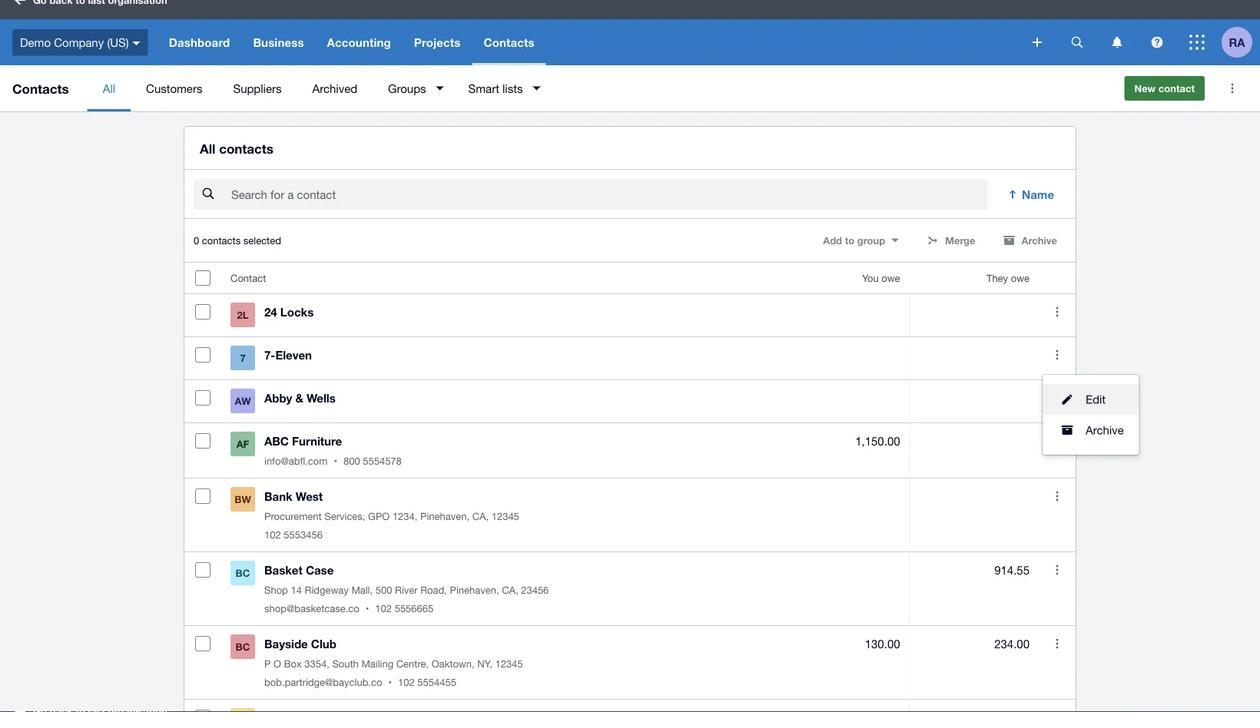 Task type: vqa. For each thing, say whether or not it's contained in the screenshot.
cell related to Tab key — moves forward to the next cell
no



Task type: describe. For each thing, give the bounding box(es) containing it.
dashboard link
[[157, 19, 242, 65]]

24
[[264, 305, 277, 319]]

800
[[343, 455, 360, 467]]

owe for they owe
[[1011, 272, 1030, 284]]

ca, inside bank west procurement services, gpo 1234, pinehaven, ca, 12345 102 5553456
[[472, 510, 489, 522]]

svg image inside "demo company (us)" popup button
[[133, 41, 140, 45]]

bob.partridge@bayclub.co
[[264, 676, 382, 688]]

contacts button
[[472, 19, 546, 65]]

shop
[[264, 584, 288, 596]]

you
[[862, 272, 879, 284]]

to
[[845, 235, 855, 246]]

demo
[[20, 36, 51, 49]]

company
[[54, 36, 104, 49]]

contacts for all
[[219, 141, 274, 156]]

aw
[[235, 395, 251, 407]]

0 horizontal spatial archive
[[1022, 235, 1057, 246]]

navigation inside banner
[[157, 19, 1022, 65]]

5556665
[[395, 603, 434, 615]]

contact
[[231, 272, 266, 284]]

archive inside group
[[1086, 424, 1124, 437]]

0
[[194, 235, 199, 246]]

archived
[[312, 81, 357, 95]]

furniture
[[292, 434, 342, 448]]

name
[[1022, 188, 1054, 202]]

merge
[[945, 235, 976, 246]]

2 more row options image from the top
[[1042, 340, 1073, 371]]

road,
[[421, 584, 447, 596]]

name button
[[998, 179, 1067, 210]]

eleven
[[275, 348, 312, 362]]

2 horizontal spatial svg image
[[1152, 37, 1163, 48]]

234.00 link
[[994, 635, 1030, 653]]

130.00
[[865, 637, 900, 651]]

• inside abc furniture info@abfl.com • 800 5554578
[[334, 455, 337, 467]]

demo company (us) button
[[0, 19, 157, 65]]

3354,
[[304, 658, 329, 670]]

contacts inside contacts dropdown button
[[484, 35, 535, 49]]

customers button
[[131, 65, 218, 111]]

o
[[274, 658, 281, 670]]

1234,
[[393, 510, 418, 522]]

7-
[[264, 348, 275, 362]]

box
[[284, 658, 302, 670]]

914.55 link
[[994, 561, 1030, 580]]

12345 inside bank west procurement services, gpo 1234, pinehaven, ca, 12345 102 5553456
[[492, 510, 519, 522]]

shop@basketcase.co
[[264, 603, 359, 615]]

archived button
[[297, 65, 373, 111]]

&
[[296, 391, 303, 405]]

oaktown,
[[432, 658, 475, 670]]

all for all
[[103, 81, 115, 95]]

more row options image for case
[[1042, 555, 1073, 586]]

bank
[[264, 490, 293, 504]]

river
[[395, 584, 418, 596]]

owe for you owe
[[882, 272, 900, 284]]

5553456
[[284, 529, 323, 541]]

new contact button
[[1125, 76, 1205, 101]]

group containing edit
[[1043, 375, 1139, 455]]

914.55
[[994, 563, 1030, 577]]

lists
[[503, 81, 523, 95]]

1 horizontal spatial svg image
[[1072, 37, 1083, 48]]

basket
[[264, 563, 303, 577]]

23456
[[521, 584, 549, 596]]

edit
[[1086, 393, 1106, 406]]

abc
[[264, 434, 289, 448]]

smart lists
[[468, 81, 523, 95]]

groups
[[388, 81, 426, 95]]

centre,
[[396, 658, 429, 670]]

case
[[306, 563, 334, 577]]

all for all contacts
[[200, 141, 215, 156]]

500
[[376, 584, 392, 596]]

locks
[[280, 305, 314, 319]]

contact list table element
[[184, 263, 1076, 712]]

info@abfl.com
[[264, 455, 328, 467]]

102 inside bank west procurement services, gpo 1234, pinehaven, ca, 12345 102 5553456
[[264, 529, 281, 541]]

banner containing dashboard
[[0, 0, 1260, 65]]

mall,
[[351, 584, 373, 596]]

accounting button
[[316, 19, 402, 65]]

projects button
[[402, 19, 472, 65]]



Task type: locate. For each thing, give the bounding box(es) containing it.
pinehaven,
[[420, 510, 470, 522], [450, 584, 499, 596]]

5554455
[[417, 676, 456, 688]]

menu containing all
[[87, 65, 1112, 111]]

more row options image for west
[[1042, 481, 1073, 512]]

1 vertical spatial more row options image
[[1042, 703, 1073, 712]]

all contacts
[[200, 141, 274, 156]]

all
[[103, 81, 115, 95], [200, 141, 215, 156]]

ra button
[[1222, 19, 1260, 65]]

business
[[253, 35, 304, 49]]

102 for basket case
[[375, 603, 392, 615]]

contacts
[[484, 35, 535, 49], [12, 81, 69, 96]]

basket case shop 14 ridgeway mall, 500 river road, pinehaven, ca, 23456 shop@basketcase.co • 102 5556665
[[264, 563, 549, 615]]

bayside club p o box 3354, south mailing centre, oaktown, ny, 12345 bob.partridge@bayclub.co • 102 5554455
[[264, 637, 523, 688]]

new contact
[[1135, 82, 1195, 94]]

0 vertical spatial •
[[334, 455, 337, 467]]

1,150.00 link
[[855, 432, 900, 450]]

navigation
[[157, 19, 1022, 65]]

0 horizontal spatial ca,
[[472, 510, 489, 522]]

5 more row options image from the top
[[1042, 629, 1073, 660]]

suppliers
[[233, 81, 282, 95]]

102 down 500
[[375, 603, 392, 615]]

ca, inside basket case shop 14 ridgeway mall, 500 river road, pinehaven, ca, 23456 shop@basketcase.co • 102 5556665
[[502, 584, 518, 596]]

0 vertical spatial all
[[103, 81, 115, 95]]

4 more row options image from the top
[[1042, 555, 1073, 586]]

1 horizontal spatial •
[[366, 603, 369, 615]]

smart
[[468, 81, 499, 95]]

contacts down demo
[[12, 81, 69, 96]]

bc for bayside club
[[236, 641, 250, 653]]

0 contacts selected
[[194, 235, 281, 246]]

1 vertical spatial archive
[[1086, 424, 1124, 437]]

all button
[[87, 65, 131, 111]]

contact
[[1159, 82, 1195, 94]]

2 bc from the top
[[236, 641, 250, 653]]

1 vertical spatial archive button
[[1043, 415, 1139, 446]]

all down the (us)
[[103, 81, 115, 95]]

more row options image for club
[[1042, 629, 1073, 660]]

0 vertical spatial contacts
[[484, 35, 535, 49]]

7
[[240, 352, 246, 364]]

add to group
[[823, 235, 885, 246]]

merge button
[[918, 228, 985, 253]]

group
[[857, 235, 885, 246]]

2 horizontal spatial •
[[388, 676, 392, 688]]

they owe
[[987, 272, 1030, 284]]

edit button
[[1043, 384, 1139, 415]]

owe right they
[[1011, 272, 1030, 284]]

more row options image
[[1042, 297, 1073, 328], [1042, 340, 1073, 371], [1042, 481, 1073, 512], [1042, 555, 1073, 586], [1042, 629, 1073, 660]]

1 vertical spatial ca,
[[502, 584, 518, 596]]

24 locks
[[264, 305, 314, 319]]

west
[[296, 490, 323, 504]]

they
[[987, 272, 1008, 284]]

1 horizontal spatial 102
[[375, 603, 392, 615]]

0 vertical spatial more row options image
[[1042, 426, 1073, 457]]

102
[[264, 529, 281, 541], [375, 603, 392, 615], [398, 676, 415, 688]]

2 more row options image from the top
[[1042, 703, 1073, 712]]

all inside button
[[103, 81, 115, 95]]

projects
[[414, 35, 461, 49]]

bc left bayside
[[236, 641, 250, 653]]

af
[[236, 438, 249, 450]]

abby & wells
[[264, 391, 336, 405]]

demo company (us)
[[20, 36, 129, 49]]

archive button up they owe
[[994, 228, 1067, 253]]

add
[[823, 235, 842, 246]]

all down customers button at the left of the page
[[200, 141, 215, 156]]

12345 inside bayside club p o box 3354, south mailing centre, oaktown, ny, 12345 bob.partridge@bayclub.co • 102 5554455
[[495, 658, 523, 670]]

bank west procurement services, gpo 1234, pinehaven, ca, 12345 102 5553456
[[264, 490, 519, 541]]

archive button down "edit"
[[1043, 415, 1139, 446]]

more row options image
[[1042, 426, 1073, 457], [1042, 703, 1073, 712]]

2 vertical spatial 102
[[398, 676, 415, 688]]

0 vertical spatial contacts
[[219, 141, 274, 156]]

14
[[291, 584, 302, 596]]

gpo
[[368, 510, 390, 522]]

you owe
[[862, 272, 900, 284]]

0 vertical spatial 102
[[264, 529, 281, 541]]

1 horizontal spatial ca,
[[502, 584, 518, 596]]

bc
[[236, 567, 250, 579], [236, 641, 250, 653]]

ny,
[[477, 658, 492, 670]]

procurement
[[264, 510, 322, 522]]

234.00
[[994, 637, 1030, 651]]

menu
[[87, 65, 1112, 111]]

1 more row options image from the top
[[1042, 297, 1073, 328]]

0 vertical spatial ca,
[[472, 510, 489, 522]]

1 vertical spatial contacts
[[202, 235, 241, 246]]

1 vertical spatial contacts
[[12, 81, 69, 96]]

1,150.00
[[855, 434, 900, 448]]

• inside basket case shop 14 ridgeway mall, 500 river road, pinehaven, ca, 23456 shop@basketcase.co • 102 5556665
[[366, 603, 369, 615]]

accounting
[[327, 35, 391, 49]]

ca,
[[472, 510, 489, 522], [502, 584, 518, 596]]

1 vertical spatial 12345
[[495, 658, 523, 670]]

1 vertical spatial bc
[[236, 641, 250, 653]]

list box
[[1043, 375, 1139, 455]]

1 bc from the top
[[236, 567, 250, 579]]

0 horizontal spatial svg image
[[133, 41, 140, 45]]

0 horizontal spatial owe
[[882, 272, 900, 284]]

0 horizontal spatial all
[[103, 81, 115, 95]]

2 vertical spatial •
[[388, 676, 392, 688]]

dashboard
[[169, 35, 230, 49]]

mailing
[[362, 658, 394, 670]]

contacts up lists
[[484, 35, 535, 49]]

1 horizontal spatial contacts
[[484, 35, 535, 49]]

1 owe from the left
[[882, 272, 900, 284]]

1 horizontal spatial owe
[[1011, 272, 1030, 284]]

archive down "edit"
[[1086, 424, 1124, 437]]

•
[[334, 455, 337, 467], [366, 603, 369, 615], [388, 676, 392, 688]]

• down 'mailing'
[[388, 676, 392, 688]]

2l
[[237, 309, 249, 321]]

ca, right 1234,
[[472, 510, 489, 522]]

abby
[[264, 391, 292, 405]]

0 vertical spatial archive
[[1022, 235, 1057, 246]]

add to group button
[[814, 228, 908, 253]]

0 vertical spatial archive button
[[994, 228, 1067, 253]]

svg image
[[1072, 37, 1083, 48], [1152, 37, 1163, 48], [133, 41, 140, 45]]

102 inside basket case shop 14 ridgeway mall, 500 river road, pinehaven, ca, 23456 shop@basketcase.co • 102 5556665
[[375, 603, 392, 615]]

list box containing edit
[[1043, 375, 1139, 455]]

0 vertical spatial pinehaven,
[[420, 510, 470, 522]]

0 vertical spatial bc
[[236, 567, 250, 579]]

1 more row options image from the top
[[1042, 426, 1073, 457]]

abc furniture info@abfl.com • 800 5554578
[[264, 434, 402, 467]]

• for bayside club
[[388, 676, 392, 688]]

• inside bayside club p o box 3354, south mailing centre, oaktown, ny, 12345 bob.partridge@bayclub.co • 102 5554455
[[388, 676, 392, 688]]

• left 800
[[334, 455, 337, 467]]

owe right you
[[882, 272, 900, 284]]

bc left basket
[[236, 567, 250, 579]]

0 vertical spatial 12345
[[492, 510, 519, 522]]

3 more row options image from the top
[[1042, 481, 1073, 512]]

ra
[[1229, 35, 1245, 49]]

Search for a contact field
[[230, 180, 988, 209]]

contacts down suppliers button
[[219, 141, 274, 156]]

south
[[332, 658, 359, 670]]

banner
[[0, 0, 1260, 65]]

2 horizontal spatial 102
[[398, 676, 415, 688]]

2 owe from the left
[[1011, 272, 1030, 284]]

bayside
[[264, 637, 308, 651]]

1 vertical spatial pinehaven,
[[450, 584, 499, 596]]

customers
[[146, 81, 202, 95]]

svg image
[[15, 0, 25, 5], [1190, 35, 1205, 50], [1112, 37, 1122, 48], [1033, 38, 1042, 47]]

102 down centre,
[[398, 676, 415, 688]]

smart lists button
[[453, 65, 550, 111]]

102 for bayside club
[[398, 676, 415, 688]]

club
[[311, 637, 336, 651]]

pinehaven, inside bank west procurement services, gpo 1234, pinehaven, ca, 12345 102 5553456
[[420, 510, 470, 522]]

bc for basket case
[[236, 567, 250, 579]]

pinehaven, right 1234,
[[420, 510, 470, 522]]

102 inside bayside club p o box 3354, south mailing centre, oaktown, ny, 12345 bob.partridge@bayclub.co • 102 5554455
[[398, 676, 415, 688]]

ca, left 23456
[[502, 584, 518, 596]]

new
[[1135, 82, 1156, 94]]

contacts right 0
[[202, 235, 241, 246]]

102 down procurement
[[264, 529, 281, 541]]

archive button
[[994, 228, 1067, 253], [1043, 415, 1139, 446]]

1 vertical spatial •
[[366, 603, 369, 615]]

pinehaven, right road,
[[450, 584, 499, 596]]

navigation containing dashboard
[[157, 19, 1022, 65]]

0 horizontal spatial contacts
[[12, 81, 69, 96]]

suppliers button
[[218, 65, 297, 111]]

contacts for 0
[[202, 235, 241, 246]]

actions menu image
[[1217, 73, 1248, 104]]

services,
[[324, 510, 365, 522]]

pinehaven, inside basket case shop 14 ridgeway mall, 500 river road, pinehaven, ca, 23456 shop@basketcase.co • 102 5556665
[[450, 584, 499, 596]]

1 horizontal spatial archive
[[1086, 424, 1124, 437]]

0 horizontal spatial 102
[[264, 529, 281, 541]]

1 vertical spatial all
[[200, 141, 215, 156]]

0 horizontal spatial •
[[334, 455, 337, 467]]

bw
[[235, 494, 251, 505]]

1 vertical spatial 102
[[375, 603, 392, 615]]

1 horizontal spatial all
[[200, 141, 215, 156]]

• for basket case
[[366, 603, 369, 615]]

archive
[[1022, 235, 1057, 246], [1086, 424, 1124, 437]]

archive down name
[[1022, 235, 1057, 246]]

business button
[[242, 19, 316, 65]]

• down mall, on the left bottom of page
[[366, 603, 369, 615]]

group
[[1043, 375, 1139, 455]]

7-eleven
[[264, 348, 312, 362]]

p
[[264, 658, 271, 670]]



